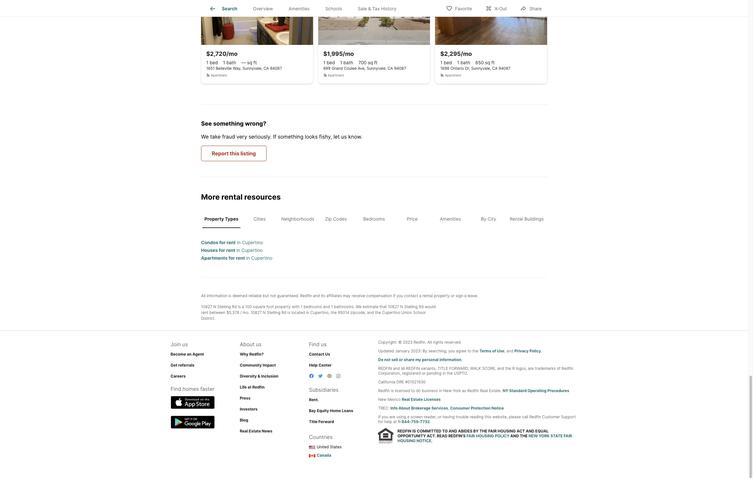 Task type: describe. For each thing, give the bounding box(es) containing it.
customer
[[543, 415, 561, 419]]

this inside if you are using a screen reader, or having trouble reading this website, please call redfin customer support for help at
[[485, 415, 492, 419]]

services
[[432, 406, 449, 411]]

and up cupertino,
[[323, 304, 330, 309]]

the inside redfin is committed to and abides by the fair housing act and equal opportunity act. read redfin's
[[480, 429, 488, 434]]

/mo for $2,720
[[227, 51, 238, 57]]

2 sunnyvale, from the left
[[367, 66, 387, 71]]

zip codes tab
[[317, 211, 355, 227]]

2 horizontal spatial stelling
[[405, 304, 418, 309]]

please
[[510, 415, 522, 419]]

terms of use link
[[480, 349, 505, 354]]

0 horizontal spatial and
[[449, 429, 458, 434]]

1 horizontal spatial rd
[[282, 310, 287, 315]]

& for sale
[[369, 6, 371, 11]]

policy
[[530, 349, 542, 354]]

dre
[[397, 380, 405, 385]]

zip codes
[[325, 216, 347, 222]]

1651 belleville way, sunnyvale, ca 94087
[[207, 66, 282, 71]]

call
[[523, 415, 529, 419]]

a right sign
[[465, 293, 467, 298]]

1 bed for $2,720
[[207, 60, 218, 65]]

take
[[210, 133, 221, 140]]

bathrooms.
[[334, 304, 355, 309]]

do not sell or share my personal information .
[[379, 357, 463, 362]]

redfin down california
[[379, 388, 390, 393]]

0 vertical spatial we
[[201, 133, 209, 140]]

bath for $2,295
[[461, 60, 471, 65]]

favorite
[[456, 6, 473, 11]]

7732
[[421, 419, 430, 424]]

become an agent
[[171, 352, 204, 357]]

1 vertical spatial something
[[278, 133, 304, 140]]

0 horizontal spatial amenities tab
[[281, 1, 318, 16]]

help
[[385, 419, 393, 424]]

help
[[309, 363, 318, 368]]

1-844-759-7732 .
[[398, 419, 431, 424]]

loans
[[342, 409, 354, 413]]

buildings
[[525, 216, 544, 222]]

title forward button
[[309, 419, 334, 424]]

canadian flag image
[[309, 454, 316, 458]]

news
[[262, 429, 273, 434]]

this inside report this listing button
[[230, 150, 240, 157]]

cities
[[254, 216, 266, 222]]

abides
[[459, 429, 473, 434]]

a right contact
[[420, 293, 422, 298]]

the left 95014
[[331, 310, 337, 315]]

property inside 10827 n stelling rd is a 100 square foot property with 1 bedrooms and 1 bathrooms. we estimate that 10827 n stelling rd would rent between $5,378 / mo. 10827 n stelling rd is located in cupertino, the 95014 zipcode, and the cupertino union school district.
[[275, 304, 291, 309]]

the left the uspto.
[[447, 371, 453, 376]]

lease.
[[468, 293, 479, 298]]

website,
[[493, 415, 508, 419]]

consumer protection notice link
[[451, 406, 504, 411]]

1 up grand
[[340, 60, 343, 65]]

1 vertical spatial not
[[385, 357, 391, 362]]

blog button
[[240, 418, 249, 423]]

redfin right as at the right of the page
[[468, 388, 480, 393]]

equal
[[536, 429, 549, 434]]

and left its
[[313, 293, 320, 298]]

1 horizontal spatial and
[[511, 434, 520, 438]]

1 horizontal spatial ,
[[505, 349, 506, 354]]

/mo for $2,295
[[461, 51, 473, 57]]

. up trademarks
[[542, 349, 543, 354]]

investors button
[[240, 407, 258, 412]]

. up committed
[[430, 419, 431, 424]]

score,
[[483, 366, 497, 371]]

updated january 2023: by searching, you agree to the terms of use , and privacy policy .
[[379, 349, 543, 354]]

overview
[[253, 6, 273, 11]]

0 horizontal spatial 10827
[[201, 304, 213, 309]]

2 vertical spatial real
[[240, 429, 248, 434]]

housing inside "new york state fair housing notice"
[[398, 438, 416, 443]]

redfin for is
[[398, 429, 412, 434]]

1 vertical spatial estate
[[249, 429, 261, 434]]

title
[[438, 366, 449, 371]]

pending
[[427, 371, 442, 376]]

new
[[529, 434, 538, 438]]

the left terms
[[473, 349, 479, 354]]

redfin facebook image
[[309, 374, 314, 379]]

apartment for $1,995
[[328, 73, 344, 77]]

2 94087 from the left
[[395, 66, 407, 71]]

impact
[[263, 363, 276, 368]]

for right condos
[[220, 240, 226, 245]]

price tab
[[394, 211, 432, 227]]

$5,378
[[227, 310, 239, 315]]

1 horizontal spatial property
[[434, 293, 450, 298]]

1 horizontal spatial amenities tab
[[432, 211, 470, 227]]

sq for $2,295
[[486, 60, 491, 65]]

1 down the affiliates
[[331, 304, 333, 309]]

diversity & inclusion
[[240, 374, 279, 379]]

1698 ontario dr, sunnyvale, ca 94087
[[441, 66, 511, 71]]

tab list containing property types
[[201, 210, 548, 228]]

school
[[414, 310, 426, 315]]

0 horizontal spatial fair
[[467, 434, 476, 438]]

subsidiaries
[[309, 387, 339, 393]]

housing inside redfin is committed to and abides by the fair housing act and equal opportunity act. read redfin's
[[498, 429, 516, 434]]

1 horizontal spatial n
[[263, 310, 266, 315]]

r
[[513, 366, 515, 371]]

redfin.
[[414, 340, 427, 345]]

1 horizontal spatial the
[[520, 434, 528, 438]]

1 vertical spatial you
[[449, 349, 456, 354]]

& for diversity
[[258, 374, 261, 379]]

fair housing policy link
[[467, 434, 510, 438]]

1 horizontal spatial estate
[[411, 397, 423, 402]]

investors
[[240, 407, 258, 412]]

support
[[562, 415, 576, 419]]

act
[[517, 429, 526, 434]]

94087 for $2,295 /mo
[[499, 66, 511, 71]]

california
[[379, 380, 396, 385]]

redfin instagram image
[[336, 374, 342, 379]]

1 up ontario
[[458, 60, 460, 65]]

all
[[401, 366, 405, 371]]

get referrals
[[171, 363, 195, 368]]

1 horizontal spatial housing
[[476, 434, 495, 438]]

redfin for and
[[379, 366, 392, 371]]

an
[[187, 352, 192, 357]]

download the redfin app from the google play store image
[[171, 416, 215, 429]]

is up mexico
[[391, 388, 394, 393]]

2 horizontal spatial rd
[[419, 304, 424, 309]]

us for find us
[[321, 341, 327, 348]]

0 horizontal spatial not
[[270, 293, 276, 298]]

listing
[[241, 150, 256, 157]]

for right the apartments
[[229, 255, 235, 261]]

ontario
[[451, 66, 464, 71]]

become
[[171, 352, 186, 357]]

and right the use
[[507, 349, 514, 354]]

by city tab
[[470, 211, 508, 227]]

. down committed
[[432, 438, 433, 443]]

redfin inside if you are using a screen reader, or having trouble reading this website, please call redfin customer support for help at
[[530, 415, 542, 419]]

0 horizontal spatial stelling
[[218, 304, 231, 309]]

fair inside redfin is committed to and abides by the fair housing act and equal opportunity act. read redfin's
[[489, 429, 497, 434]]

699
[[324, 66, 331, 71]]

bath for $1,995
[[344, 60, 354, 65]]

redfin and all redfin variants, title forward, walk score, and the r logos, are trademarks of redfin corporation, registered or pending in the uspto.
[[379, 366, 574, 376]]

in inside 10827 n stelling rd is a 100 square foot property with 1 bedrooms and 1 bathrooms. we estimate that 10827 n stelling rd would rent between $5,378 / mo. 10827 n stelling rd is located in cupertino, the 95014 zipcode, and the cupertino union school district.
[[307, 310, 310, 315]]

coulee
[[344, 66, 357, 71]]

center
[[319, 363, 332, 368]]

1 up belleville
[[223, 60, 225, 65]]

sq for $1,995
[[368, 60, 373, 65]]

neighborhoods
[[282, 216, 315, 222]]

us for join us
[[182, 341, 188, 348]]

committed
[[417, 429, 442, 434]]

searching,
[[429, 349, 448, 354]]

about us
[[240, 341, 262, 348]]

or right sell
[[399, 357, 403, 362]]

0 vertical spatial to
[[468, 349, 472, 354]]

1 vertical spatial about
[[399, 406, 411, 411]]

redfin is licensed to do business in new york as redfin real estate. ny standard operating procedures
[[379, 388, 570, 393]]

0 vertical spatial you
[[397, 293, 404, 298]]

logos,
[[516, 366, 528, 371]]

real estate news
[[240, 429, 273, 434]]

history
[[382, 6, 397, 11]]

we inside 10827 n stelling rd is a 100 square foot property with 1 bedrooms and 1 bathrooms. we estimate that 10827 n stelling rd would rent between $5,378 / mo. 10827 n stelling rd is located in cupertino, the 95014 zipcode, and the cupertino union school district.
[[356, 304, 362, 309]]

0 horizontal spatial by
[[423, 349, 428, 354]]

way,
[[233, 66, 242, 71]]

$1,995
[[324, 51, 343, 57]]

photo of 699 grand coulee ave, sunnyvale, ca 94087 image
[[319, 0, 431, 45]]

699 grand coulee ave, sunnyvale, ca 94087
[[324, 66, 407, 71]]

us right let
[[341, 133, 347, 140]]

having
[[443, 415, 455, 419]]

fair inside "new york state fair housing notice"
[[564, 434, 573, 438]]

1 right with
[[301, 304, 303, 309]]

apartment for $2,295
[[445, 73, 462, 77]]

registered
[[403, 371, 421, 376]]

x-out
[[495, 6, 507, 11]]

info
[[391, 406, 398, 411]]

mexico
[[388, 397, 401, 402]]

apartment for $2,720
[[211, 73, 227, 77]]

us for about us
[[256, 341, 262, 348]]

0 horizontal spatial new
[[379, 397, 387, 402]]

ft for $2,295
[[492, 60, 495, 65]]

in inside redfin and all redfin variants, title forward, walk score, and the r logos, are trademarks of redfin corporation, registered or pending in the uspto.
[[443, 371, 446, 376]]

are inside if you are using a screen reader, or having trouble reading this website, please call redfin customer support for help at
[[390, 415, 396, 419]]

1 vertical spatial all
[[428, 340, 432, 345]]

1 vertical spatial to
[[412, 388, 415, 393]]

district.
[[201, 316, 215, 321]]

rental inside more rental resources heading
[[222, 193, 243, 202]]

1 bath for $2,295
[[458, 60, 471, 65]]

$2,720
[[207, 51, 227, 57]]

0 horizontal spatial about
[[240, 341, 255, 348]]

sale & tax history
[[358, 6, 397, 11]]

updated
[[379, 349, 394, 354]]

rent. button
[[309, 398, 319, 402]]

report
[[212, 150, 229, 157]]

1 bath for $2,720
[[223, 60, 236, 65]]

rent right the apartments
[[236, 255, 245, 261]]

the down that
[[375, 310, 381, 315]]

. down agree
[[462, 357, 463, 362]]

0 horizontal spatial amenities
[[289, 6, 310, 11]]

if inside if you are using a screen reader, or having trouble reading this website, please call redfin customer support for help at
[[379, 415, 381, 419]]

rent inside 10827 n stelling rd is a 100 square foot property with 1 bedrooms and 1 bathrooms. we estimate that 10827 n stelling rd would rent between $5,378 / mo. 10827 n stelling rd is located in cupertino, the 95014 zipcode, and the cupertino union school district.
[[201, 310, 209, 315]]

the left r
[[506, 366, 512, 371]]

belleville
[[216, 66, 232, 71]]

forward
[[319, 419, 334, 424]]

as
[[463, 388, 467, 393]]

trec: info about brokerage services , consumer protection notice
[[379, 406, 504, 411]]

94087 for $2,720 /mo
[[270, 66, 282, 71]]



Task type: locate. For each thing, give the bounding box(es) containing it.
2 horizontal spatial bed
[[444, 60, 453, 65]]

this left listing
[[230, 150, 240, 157]]

rent.
[[309, 398, 319, 402]]

copyright: © 2023 redfin. all rights reserved.
[[379, 340, 462, 345]]

using
[[397, 415, 407, 419]]

schools
[[326, 6, 343, 11]]

bath up 'dr,'
[[461, 60, 471, 65]]

schools tab
[[318, 1, 350, 16]]

bay equity home loans button
[[309, 409, 354, 413]]

1 horizontal spatial sq
[[368, 60, 373, 65]]

rental right more
[[222, 193, 243, 202]]

sq right —
[[247, 60, 253, 65]]

1 horizontal spatial not
[[385, 357, 391, 362]]

1 sunnyvale, from the left
[[243, 66, 263, 71]]

title forward
[[309, 419, 334, 424]]

ny standard operating procedures link
[[503, 388, 570, 393]]

1 apartment from the left
[[211, 73, 227, 77]]

1 ft from the left
[[254, 60, 257, 65]]

us flag image
[[309, 446, 316, 449]]

/mo for $1,995
[[343, 51, 354, 57]]

redfin twitter image
[[318, 374, 324, 379]]

2 horizontal spatial and
[[526, 429, 535, 434]]

sunnyvale, for $2,720 /mo
[[243, 66, 263, 71]]

rental
[[510, 216, 524, 222]]

by inside the "by city" tab
[[482, 216, 487, 222]]

1 horizontal spatial bath
[[344, 60, 354, 65]]

sunnyvale, for $2,295 /mo
[[472, 66, 492, 71]]

ca for $2,720 /mo
[[264, 66, 269, 71]]

1 horizontal spatial information
[[440, 357, 462, 362]]

0 horizontal spatial if
[[273, 133, 277, 140]]

and down estimate
[[368, 310, 374, 315]]

2023:
[[411, 349, 422, 354]]

0 horizontal spatial are
[[390, 415, 396, 419]]

1 horizontal spatial at
[[394, 419, 397, 424]]

ft right 650
[[492, 60, 495, 65]]

stelling
[[218, 304, 231, 309], [405, 304, 418, 309], [267, 310, 281, 315]]

copyright:
[[379, 340, 398, 345]]

or left sign
[[451, 293, 455, 298]]

fair
[[489, 429, 497, 434], [467, 434, 476, 438], [564, 434, 573, 438]]

us up us
[[321, 341, 327, 348]]

3 bath from the left
[[461, 60, 471, 65]]

and right act
[[526, 429, 535, 434]]

3 1 bath from the left
[[458, 60, 471, 65]]

0 horizontal spatial /mo
[[227, 51, 238, 57]]

the right by
[[480, 429, 488, 434]]

or down services
[[438, 415, 442, 419]]

agent
[[193, 352, 204, 357]]

is left located
[[288, 310, 291, 315]]

1 vertical spatial find
[[171, 386, 181, 392]]

& inside tab
[[369, 6, 371, 11]]

1 bath up "coulee"
[[340, 60, 354, 65]]

rd up '$5,378'
[[232, 304, 237, 309]]

2 horizontal spatial /mo
[[461, 51, 473, 57]]

ave,
[[358, 66, 366, 71]]

1 bed for $2,295
[[441, 60, 453, 65]]

a
[[420, 293, 422, 298], [465, 293, 467, 298], [242, 304, 244, 309], [408, 415, 410, 419]]

if down the trec: at the right bottom of the page
[[379, 415, 381, 419]]

apartment down ontario
[[445, 73, 462, 77]]

1 horizontal spatial find
[[309, 341, 320, 348]]

0 horizontal spatial rental
[[222, 193, 243, 202]]

rd left located
[[282, 310, 287, 315]]

of inside redfin and all redfin variants, title forward, walk score, and the r logos, are trademarks of redfin corporation, registered or pending in the uspto.
[[557, 366, 561, 371]]

1-
[[398, 419, 402, 424]]

about
[[240, 341, 255, 348], [399, 406, 411, 411]]

apartment down belleville
[[211, 73, 227, 77]]

more
[[201, 193, 220, 202]]

something left the looks
[[278, 133, 304, 140]]

at right life
[[248, 385, 252, 390]]

new up the trec: at the right bottom of the page
[[379, 397, 387, 402]]

and right to
[[449, 429, 458, 434]]

3 sunnyvale, from the left
[[472, 66, 492, 71]]

rent up the apartments
[[226, 248, 235, 253]]

0 horizontal spatial information
[[207, 293, 228, 298]]

tab list containing search
[[201, 0, 410, 16]]

1 horizontal spatial 94087
[[395, 66, 407, 71]]

/mo up 'dr,'
[[461, 51, 473, 57]]

0 vertical spatial estate
[[411, 397, 423, 402]]

us up redfin?
[[256, 341, 262, 348]]

something up fraud
[[213, 120, 244, 127]]

1698
[[441, 66, 450, 71]]

mo.
[[243, 310, 250, 315]]

1 horizontal spatial /mo
[[343, 51, 354, 57]]

new left the york
[[444, 388, 452, 393]]

1 bed up 1651
[[207, 60, 218, 65]]

3 sq from the left
[[486, 60, 491, 65]]

.
[[542, 349, 543, 354], [462, 357, 463, 362], [430, 419, 431, 424], [432, 438, 433, 443]]

0 vertical spatial if
[[273, 133, 277, 140]]

0 horizontal spatial bath
[[227, 60, 236, 65]]

for inside if you are using a screen reader, or having trouble reading this website, please call redfin customer support for help at
[[379, 419, 384, 424]]

ca right ave,
[[388, 66, 394, 71]]

0 horizontal spatial estate
[[249, 429, 261, 434]]

a inside 10827 n stelling rd is a 100 square foot property with 1 bedrooms and 1 bathrooms. we estimate that 10827 n stelling rd would rent between $5,378 / mo. 10827 n stelling rd is located in cupertino, the 95014 zipcode, and the cupertino union school district.
[[242, 304, 244, 309]]

3 94087 from the left
[[499, 66, 511, 71]]

1 horizontal spatial we
[[356, 304, 362, 309]]

is up /
[[238, 304, 241, 309]]

is left deemed
[[229, 293, 232, 298]]

10827 up district.
[[201, 304, 213, 309]]

1 horizontal spatial bed
[[327, 60, 335, 65]]

located
[[292, 310, 305, 315]]

2 horizontal spatial housing
[[498, 429, 516, 434]]

650
[[476, 60, 484, 65]]

licenses
[[424, 397, 441, 402]]

privacy policy link
[[515, 349, 542, 354]]

3 ft from the left
[[492, 60, 495, 65]]

bedrooms tab
[[355, 211, 394, 227]]

1 horizontal spatial rental
[[423, 293, 433, 298]]

1 up 1651
[[207, 60, 209, 65]]

you inside if you are using a screen reader, or having trouble reading this website, please call redfin customer support for help at
[[382, 415, 389, 419]]

1 horizontal spatial 1 bath
[[340, 60, 354, 65]]

2 tab list from the top
[[201, 210, 548, 228]]

trademarks
[[536, 366, 556, 371]]

property types tab
[[203, 211, 241, 227]]

cupertino inside 10827 n stelling rd is a 100 square foot property with 1 bedrooms and 1 bathrooms. we estimate that 10827 n stelling rd would rent between $5,378 / mo. 10827 n stelling rd is located in cupertino, the 95014 zipcode, and the cupertino union school district.
[[383, 310, 401, 315]]

2023
[[403, 340, 413, 345]]

redfin pinterest image
[[327, 374, 333, 379]]

or inside redfin and all redfin variants, title forward, walk score, and the r logos, are trademarks of redfin corporation, registered or pending in the uspto.
[[422, 371, 426, 376]]

or inside if you are using a screen reader, or having trouble reading this website, please call redfin customer support for help at
[[438, 415, 442, 419]]

the left new
[[520, 434, 528, 438]]

ca right way,
[[264, 66, 269, 71]]

new york state fair housing notice
[[398, 434, 573, 443]]

1 bath up belleville
[[223, 60, 236, 65]]

0 vertical spatial information
[[207, 293, 228, 298]]

1 ca from the left
[[264, 66, 269, 71]]

0 vertical spatial not
[[270, 293, 276, 298]]

cities tab
[[241, 211, 279, 227]]

is
[[413, 429, 416, 434]]

ca for $2,295 /mo
[[493, 66, 498, 71]]

0 vertical spatial this
[[230, 150, 240, 157]]

0 vertical spatial ,
[[505, 349, 506, 354]]

and left the all
[[393, 366, 400, 371]]

2 1 bath from the left
[[340, 60, 354, 65]]

share
[[530, 6, 542, 11]]

or left pending
[[422, 371, 426, 376]]

licensed
[[395, 388, 411, 393]]

by city
[[482, 216, 497, 222]]

life
[[240, 385, 247, 390]]

2 horizontal spatial 10827
[[388, 304, 400, 309]]

1 1 bed from the left
[[207, 60, 218, 65]]

photo of 1651 belleville way, sunnyvale, ca 94087 image
[[201, 0, 313, 45]]

and
[[449, 429, 458, 434], [526, 429, 535, 434], [511, 434, 520, 438]]

for left 'help'
[[379, 419, 384, 424]]

1 vertical spatial property
[[275, 304, 291, 309]]

rent up district.
[[201, 310, 209, 315]]

for up the apartments
[[219, 248, 225, 253]]

94087
[[270, 66, 282, 71], [395, 66, 407, 71], [499, 66, 511, 71]]

/mo
[[227, 51, 238, 57], [343, 51, 354, 57], [461, 51, 473, 57]]

2 horizontal spatial ft
[[492, 60, 495, 65]]

1 bed up 1698
[[441, 60, 453, 65]]

consumer
[[451, 406, 471, 411]]

2 horizontal spatial real
[[481, 388, 488, 393]]

1 vertical spatial amenities
[[440, 216, 461, 222]]

1 vertical spatial &
[[258, 374, 261, 379]]

rent right condos
[[227, 240, 236, 245]]

1 vertical spatial this
[[485, 415, 492, 419]]

search
[[222, 6, 238, 11]]

2 horizontal spatial sunnyvale,
[[472, 66, 492, 71]]

95014
[[338, 310, 350, 315]]

844-
[[402, 419, 412, 424]]

1 horizontal spatial stelling
[[267, 310, 281, 315]]

are inside redfin and all redfin variants, title forward, walk score, and the r logos, are trademarks of redfin corporation, registered or pending in the uspto.
[[529, 366, 534, 371]]

10827 right that
[[388, 304, 400, 309]]

faster
[[201, 386, 215, 392]]

n up "between"
[[214, 304, 217, 309]]

2 horizontal spatial 1 bed
[[441, 60, 453, 65]]

2 bed from the left
[[327, 60, 335, 65]]

business
[[422, 388, 439, 393]]

2 horizontal spatial apartment
[[445, 73, 462, 77]]

redfin down the diversity & inclusion button
[[253, 385, 265, 390]]

affiliates
[[327, 293, 342, 298]]

1 vertical spatial ,
[[449, 406, 450, 411]]

real down blog button
[[240, 429, 248, 434]]

2 horizontal spatial n
[[401, 304, 404, 309]]

1 vertical spatial new
[[379, 397, 387, 402]]

bath up way,
[[227, 60, 236, 65]]

you down reserved.
[[449, 349, 456, 354]]

find for find us
[[309, 341, 320, 348]]

0 horizontal spatial this
[[230, 150, 240, 157]]

do
[[379, 357, 384, 362]]

1 horizontal spatial of
[[557, 366, 561, 371]]

0 horizontal spatial all
[[201, 293, 206, 298]]

find down careers
[[171, 386, 181, 392]]

to
[[443, 429, 448, 434]]

3 ca from the left
[[493, 66, 498, 71]]

careers
[[171, 374, 186, 379]]

1 bath for $1,995
[[340, 60, 354, 65]]

2 ca from the left
[[388, 66, 394, 71]]

redfin down share
[[407, 366, 420, 371]]

york
[[453, 388, 461, 393]]

reading
[[470, 415, 484, 419]]

do not sell or share my personal information link
[[379, 357, 462, 362]]

1 sq from the left
[[247, 60, 253, 65]]

apartment down grand
[[328, 73, 344, 77]]

stelling up "between"
[[218, 304, 231, 309]]

by
[[474, 429, 479, 434]]

careers button
[[171, 374, 186, 379]]

about up why
[[240, 341, 255, 348]]

referrals
[[178, 363, 195, 368]]

1 1 bath from the left
[[223, 60, 236, 65]]

2 vertical spatial you
[[382, 415, 389, 419]]

0 vertical spatial new
[[444, 388, 452, 393]]

bed for $2,720
[[210, 60, 218, 65]]

0 vertical spatial are
[[529, 366, 534, 371]]

1 bed up 699
[[324, 60, 335, 65]]

wrong?
[[245, 120, 267, 127]]

x-out button
[[481, 1, 513, 15]]

a right using
[[408, 415, 410, 419]]

1 horizontal spatial fair
[[489, 429, 497, 434]]

community
[[240, 363, 262, 368]]

all
[[201, 293, 206, 298], [428, 340, 432, 345]]

0 horizontal spatial the
[[480, 429, 488, 434]]

3 bed from the left
[[444, 60, 453, 65]]

2 apartment from the left
[[328, 73, 344, 77]]

compensation
[[367, 293, 392, 298]]

ft right —
[[254, 60, 257, 65]]

0 horizontal spatial housing
[[398, 438, 416, 443]]

policy
[[495, 434, 510, 438]]

a inside if you are using a screen reader, or having trouble reading this website, please call redfin customer support for help at
[[408, 415, 410, 419]]

3 /mo from the left
[[461, 51, 473, 57]]

2 horizontal spatial ca
[[493, 66, 498, 71]]

0 horizontal spatial apartment
[[211, 73, 227, 77]]

1 horizontal spatial apartment
[[328, 73, 344, 77]]

bath for $2,720
[[227, 60, 236, 65]]

this right 'reading' at the bottom right of page
[[485, 415, 492, 419]]

1 /mo from the left
[[227, 51, 238, 57]]

sell
[[392, 357, 398, 362]]

sale & tax history tab
[[350, 1, 405, 16]]

0 horizontal spatial n
[[214, 304, 217, 309]]

1 horizontal spatial if
[[379, 415, 381, 419]]

1 vertical spatial of
[[557, 366, 561, 371]]

redfin inside redfin and all redfin variants, title forward, walk score, and the r logos, are trademarks of redfin corporation, registered or pending in the uspto.
[[562, 366, 574, 371]]

by left the city
[[482, 216, 487, 222]]

us
[[341, 133, 347, 140], [182, 341, 188, 348], [256, 341, 262, 348], [321, 341, 327, 348]]

1 horizontal spatial &
[[369, 6, 371, 11]]

are right logos,
[[529, 366, 534, 371]]

trouble
[[456, 415, 469, 419]]

1 horizontal spatial you
[[397, 293, 404, 298]]

3 1 bed from the left
[[441, 60, 453, 65]]

redfin up 'bedrooms'
[[301, 293, 312, 298]]

estate left news
[[249, 429, 261, 434]]

0 horizontal spatial you
[[382, 415, 389, 419]]

all left rights
[[428, 340, 432, 345]]

let
[[334, 133, 340, 140]]

n
[[214, 304, 217, 309], [401, 304, 404, 309], [263, 310, 266, 315]]

trec:
[[379, 406, 390, 411]]

0 horizontal spatial find
[[171, 386, 181, 392]]

1 vertical spatial at
[[394, 419, 397, 424]]

bath
[[227, 60, 236, 65], [344, 60, 354, 65], [461, 60, 471, 65]]

property up would
[[434, 293, 450, 298]]

#01521930
[[406, 380, 426, 385]]

bed for $2,295
[[444, 60, 453, 65]]

stelling up the union
[[405, 304, 418, 309]]

neighborhoods tab
[[279, 211, 317, 227]]

contact
[[405, 293, 419, 298]]

10827 down square
[[251, 310, 262, 315]]

0 vertical spatial of
[[493, 349, 497, 354]]

not right do
[[385, 357, 391, 362]]

join
[[171, 341, 181, 348]]

1 94087 from the left
[[270, 66, 282, 71]]

1 horizontal spatial 10827
[[251, 310, 262, 315]]

n up the union
[[401, 304, 404, 309]]

corporation,
[[379, 371, 401, 376]]

find for find homes faster
[[171, 386, 181, 392]]

all up district.
[[201, 293, 206, 298]]

0 horizontal spatial &
[[258, 374, 261, 379]]

sq right 650
[[486, 60, 491, 65]]

you down the trec: at the right bottom of the page
[[382, 415, 389, 419]]

privacy
[[515, 349, 529, 354]]

and right score,
[[498, 366, 505, 371]]

1 horizontal spatial amenities
[[440, 216, 461, 222]]

operating
[[528, 388, 547, 393]]

tab list
[[201, 0, 410, 16], [201, 210, 548, 228]]

search link
[[209, 5, 238, 13]]

more rental resources heading
[[201, 193, 548, 210]]

amenities tab
[[281, 1, 318, 16], [432, 211, 470, 227]]

reserved.
[[445, 340, 462, 345]]

notice
[[417, 438, 432, 443]]

ft for $1,995
[[375, 60, 378, 65]]

1 horizontal spatial real
[[402, 397, 410, 402]]

real left estate.
[[481, 388, 488, 393]]

1 vertical spatial information
[[440, 357, 462, 362]]

0 horizontal spatial sq
[[247, 60, 253, 65]]

3 apartment from the left
[[445, 73, 462, 77]]

2 sq from the left
[[368, 60, 373, 65]]

property down guaranteed.
[[275, 304, 291, 309]]

download the redfin app on the apple app store image
[[171, 396, 215, 409]]

ca
[[264, 66, 269, 71], [388, 66, 394, 71], [493, 66, 498, 71]]

bed for $1,995
[[327, 60, 335, 65]]

0 vertical spatial something
[[213, 120, 244, 127]]

united states
[[317, 445, 342, 450]]

n down square
[[263, 310, 266, 315]]

0 vertical spatial by
[[482, 216, 487, 222]]

0 horizontal spatial 94087
[[270, 66, 282, 71]]

0 horizontal spatial bed
[[210, 60, 218, 65]]

, up 'having' at right
[[449, 406, 450, 411]]

overview tab
[[245, 1, 281, 16]]

redfin?
[[250, 352, 264, 357]]

press button
[[240, 396, 251, 401]]

at inside if you are using a screen reader, or having trouble reading this website, please call redfin customer support for help at
[[394, 419, 397, 424]]

title
[[309, 419, 318, 424]]

bed up 699
[[327, 60, 335, 65]]

0 horizontal spatial at
[[248, 385, 252, 390]]

1 bed from the left
[[210, 60, 218, 65]]

1 vertical spatial if
[[379, 415, 381, 419]]

to left do
[[412, 388, 415, 393]]

1 bath up 'dr,'
[[458, 60, 471, 65]]

codes
[[333, 216, 347, 222]]

1 horizontal spatial new
[[444, 388, 452, 393]]

1 up 699
[[324, 60, 326, 65]]

equal housing opportunity image
[[379, 428, 394, 444]]

sunnyvale, down 650
[[472, 66, 492, 71]]

and right policy
[[511, 434, 520, 438]]

1 bed for $1,995
[[324, 60, 335, 65]]

city
[[488, 216, 497, 222]]

1 up 1698
[[441, 60, 443, 65]]

759-
[[412, 419, 421, 424]]

to right agree
[[468, 349, 472, 354]]

photo of 1698 ontario dr, sunnyvale, ca 94087 image
[[436, 0, 548, 45]]

1-844-759-7732 link
[[398, 419, 430, 424]]

the
[[480, 429, 488, 434], [520, 434, 528, 438]]

1 bath from the left
[[227, 60, 236, 65]]

1 vertical spatial we
[[356, 304, 362, 309]]

2 bath from the left
[[344, 60, 354, 65]]

2 ft from the left
[[375, 60, 378, 65]]

2 horizontal spatial 94087
[[499, 66, 511, 71]]

2 /mo from the left
[[343, 51, 354, 57]]

1 horizontal spatial 1 bed
[[324, 60, 335, 65]]

1 tab list from the top
[[201, 0, 410, 16]]

report this listing button
[[201, 146, 267, 161]]

2 1 bed from the left
[[324, 60, 335, 65]]

0 horizontal spatial property
[[275, 304, 291, 309]]

$1,995 /mo
[[324, 51, 354, 57]]

0 horizontal spatial real
[[240, 429, 248, 434]]

grand
[[332, 66, 343, 71]]

redfin inside redfin is committed to and abides by the fair housing act and equal opportunity act. read redfin's
[[398, 429, 412, 434]]

about up using
[[399, 406, 411, 411]]

0 horizontal spatial rd
[[232, 304, 237, 309]]

agree
[[457, 349, 467, 354]]

new
[[444, 388, 452, 393], [379, 397, 387, 402]]

0 vertical spatial property
[[434, 293, 450, 298]]

1 horizontal spatial to
[[468, 349, 472, 354]]

1 horizontal spatial this
[[485, 415, 492, 419]]

rental buildings tab
[[508, 211, 546, 227]]

housing
[[498, 429, 516, 434], [476, 434, 495, 438], [398, 438, 416, 443]]



Task type: vqa. For each thing, say whether or not it's contained in the screenshot.
my
yes



